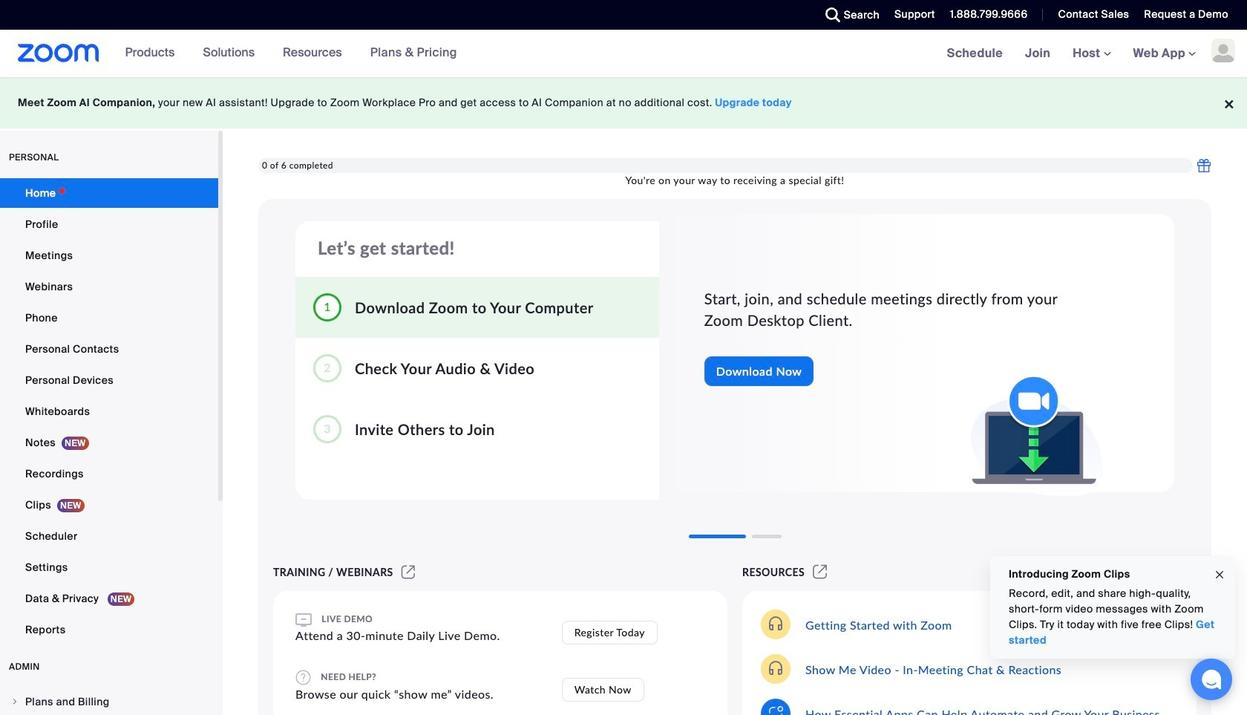 Task type: describe. For each thing, give the bounding box(es) containing it.
close image
[[1214, 566, 1226, 583]]

product information navigation
[[99, 30, 468, 77]]

personal menu menu
[[0, 178, 218, 646]]

zoom logo image
[[18, 44, 99, 62]]

2 window new image from the left
[[811, 566, 830, 578]]

right image
[[10, 697, 19, 706]]



Task type: locate. For each thing, give the bounding box(es) containing it.
0 horizontal spatial window new image
[[399, 566, 417, 578]]

footer
[[0, 77, 1247, 128]]

banner
[[0, 30, 1247, 78]]

menu item
[[0, 688, 218, 715]]

1 window new image from the left
[[399, 566, 417, 578]]

window new image
[[399, 566, 417, 578], [811, 566, 830, 578]]

profile picture image
[[1212, 39, 1236, 62]]

meetings navigation
[[936, 30, 1247, 78]]

open chat image
[[1201, 669, 1222, 690]]

1 horizontal spatial window new image
[[811, 566, 830, 578]]



Task type: vqa. For each thing, say whether or not it's contained in the screenshot.
footer on the top of page
yes



